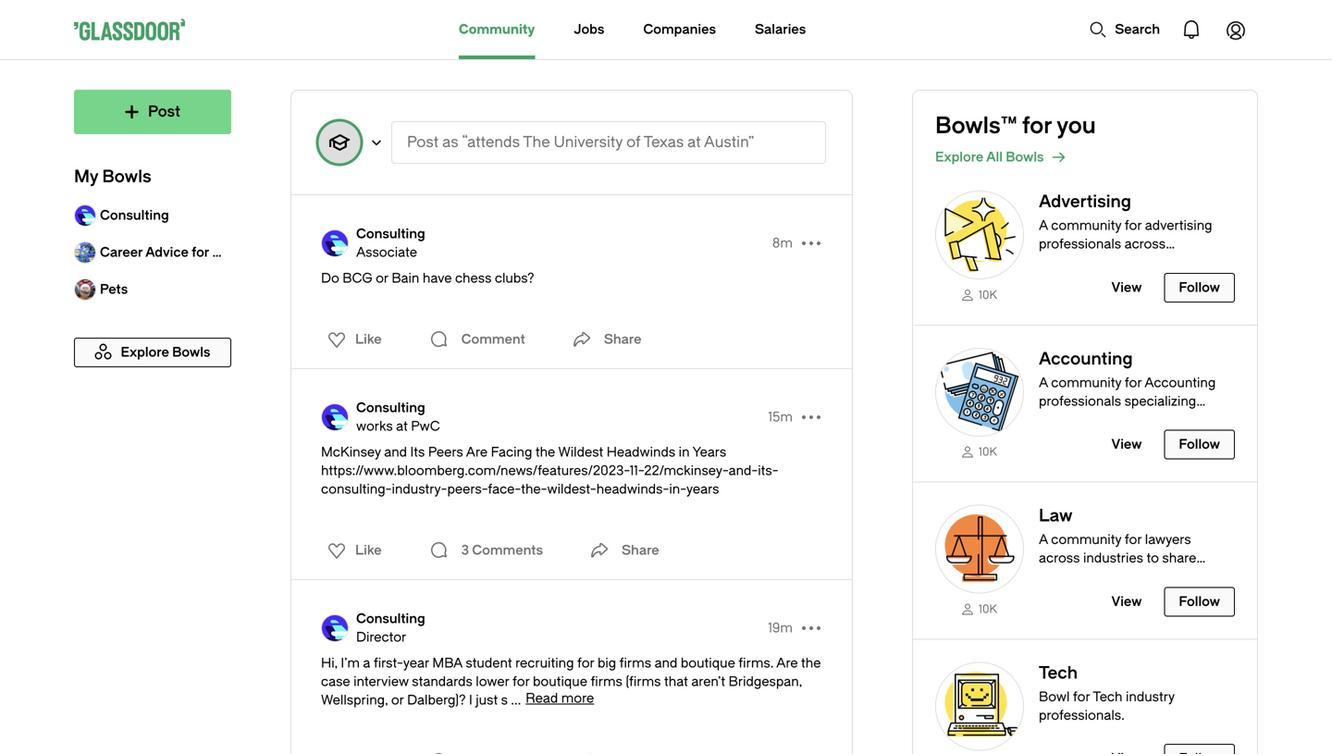 Task type: locate. For each thing, give the bounding box(es) containing it.
industry-
[[392, 482, 447, 497]]

are up bridgespan,
[[777, 656, 798, 671]]

a inside advertising a community for advertising professionals across companies
[[1039, 218, 1048, 233]]

3
[[461, 543, 469, 558]]

1 vertical spatial image for post author image
[[321, 404, 349, 431]]

consulting link for consulting associate
[[356, 225, 425, 243]]

community link
[[459, 0, 535, 59]]

pwc
[[411, 419, 440, 434]]

0 horizontal spatial and
[[384, 445, 407, 460]]

2 10k from the top
[[979, 446, 998, 459]]

recruiting
[[516, 656, 574, 671]]

15m link
[[769, 408, 793, 427]]

or down interview
[[391, 693, 404, 708]]

firms
[[620, 656, 652, 671], [591, 674, 623, 690]]

1 community from the top
[[1052, 218, 1122, 233]]

mba
[[433, 656, 463, 671]]

11-
[[630, 463, 644, 479]]

a inside law a community for lawyers across industries to share experiences and compare notes
[[1039, 532, 1048, 547]]

for left you
[[1023, 113, 1052, 139]]

1 vertical spatial 10k link
[[936, 444, 1025, 460]]

students
[[212, 245, 270, 260]]

for inside tech bowl for tech industry professionals.
[[1074, 689, 1091, 705]]

1 vertical spatial share
[[622, 543, 660, 558]]

1 vertical spatial share button
[[585, 532, 660, 569]]

a down law
[[1039, 532, 1048, 547]]

0 vertical spatial 10k link
[[936, 287, 1025, 302]]

or
[[376, 271, 389, 286], [391, 693, 404, 708]]

10k for law
[[979, 603, 998, 616]]

boutique up aren't
[[681, 656, 736, 671]]

image for post author image up the mckinsey
[[321, 404, 349, 431]]

share button for comment
[[567, 321, 642, 358]]

at inside button
[[688, 134, 701, 151]]

image for bowl image for law
[[936, 505, 1025, 594]]

1 horizontal spatial or
[[391, 693, 404, 708]]

student
[[466, 656, 512, 671]]

0 vertical spatial tech
[[1039, 663, 1078, 683]]

advertising
[[1039, 192, 1132, 211]]

community for law
[[1052, 532, 1122, 547]]

1 vertical spatial rections list menu
[[317, 536, 387, 566]]

2 10k link from the top
[[936, 444, 1025, 460]]

for right the advice
[[192, 245, 209, 260]]

image for post author image for director
[[321, 615, 349, 642]]

1 rections list menu from the top
[[317, 325, 387, 354]]

1 vertical spatial 10k
[[979, 446, 998, 459]]

0 horizontal spatial or
[[376, 271, 389, 286]]

1 vertical spatial or
[[391, 693, 404, 708]]

consulting up director button
[[356, 611, 425, 627]]

like
[[355, 332, 382, 347], [355, 543, 382, 558]]

consulting link up associate
[[356, 225, 425, 243]]

19m
[[768, 621, 793, 636]]

0 vertical spatial rections list menu
[[317, 325, 387, 354]]

2 vertical spatial and
[[655, 656, 678, 671]]

across up experiences
[[1039, 551, 1081, 566]]

bcg
[[343, 271, 373, 286]]

image for bowl image
[[936, 191, 1025, 280], [936, 348, 1025, 437], [936, 505, 1025, 594], [936, 662, 1025, 751]]

10k link for law
[[936, 601, 1025, 617]]

3 image for post author image from the top
[[321, 615, 349, 642]]

bowls right my at the top left
[[102, 167, 151, 186]]

hi,
[[321, 656, 338, 671]]

companies
[[644, 22, 716, 37]]

at left "pwc"
[[396, 419, 408, 434]]

1 vertical spatial a
[[1039, 532, 1048, 547]]

consulting-
[[321, 482, 392, 497]]

for up ...
[[513, 674, 530, 690]]

community for advertising
[[1052, 218, 1122, 233]]

like down bcg
[[355, 332, 382, 347]]

post as "attends the university of texas at austin" button
[[392, 121, 827, 164]]

explore
[[936, 149, 984, 165]]

the right facing
[[536, 445, 556, 460]]

image for post author image for associate
[[321, 230, 349, 257]]

1 image for post author image from the top
[[321, 230, 349, 257]]

associate button
[[356, 243, 425, 262]]

1 vertical spatial like
[[355, 543, 382, 558]]

consulting up associate "button"
[[356, 226, 425, 242]]

texas
[[644, 134, 684, 151]]

image for post author image up the do
[[321, 230, 349, 257]]

0 vertical spatial firms
[[620, 656, 652, 671]]

image for post author image
[[321, 230, 349, 257], [321, 404, 349, 431], [321, 615, 349, 642]]

0 vertical spatial and
[[384, 445, 407, 460]]

image for bowl image for accounting
[[936, 348, 1025, 437]]

consulting for consulting
[[100, 208, 169, 223]]

for inside law a community for lawyers across industries to share experiences and compare notes
[[1125, 532, 1142, 547]]

2 community from the top
[[1052, 532, 1122, 547]]

2 image for post author image from the top
[[321, 404, 349, 431]]

firms down big on the left
[[591, 674, 623, 690]]

jobs link
[[574, 0, 605, 59]]

1 vertical spatial across
[[1039, 551, 1081, 566]]

for
[[1023, 113, 1052, 139], [1125, 218, 1142, 233], [192, 245, 209, 260], [1125, 532, 1142, 547], [578, 656, 595, 671], [513, 674, 530, 690], [1074, 689, 1091, 705]]

consulting inside consulting works at pwc
[[356, 400, 425, 416]]

the up bridgespan,
[[802, 656, 821, 671]]

2 vertical spatial 10k link
[[936, 601, 1025, 617]]

at
[[688, 134, 701, 151], [396, 419, 408, 434]]

tech up "bowl"
[[1039, 663, 1078, 683]]

law a community for lawyers across industries to share experiences and compare notes
[[1039, 506, 1200, 603]]

have
[[423, 271, 452, 286]]

across down the advertising
[[1125, 236, 1166, 252]]

bowl
[[1039, 689, 1070, 705]]

0 vertical spatial the
[[536, 445, 556, 460]]

consulting link for consulting works at pwc
[[356, 399, 440, 417]]

1 vertical spatial community
[[1052, 532, 1122, 547]]

1 vertical spatial boutique
[[533, 674, 588, 690]]

1 like from the top
[[355, 332, 382, 347]]

0 vertical spatial share button
[[567, 321, 642, 358]]

consulting link up "works"
[[356, 399, 440, 417]]

19m link
[[768, 619, 793, 638]]

advertising a community for advertising professionals across companies
[[1039, 192, 1213, 270]]

1 vertical spatial at
[[396, 419, 408, 434]]

and down industries
[[1118, 569, 1141, 584]]

rections list menu down bcg
[[317, 325, 387, 354]]

0 vertical spatial a
[[1039, 218, 1048, 233]]

like down consulting-
[[355, 543, 382, 558]]

1 vertical spatial bowls
[[102, 167, 151, 186]]

firms up (firms
[[620, 656, 652, 671]]

community up professionals
[[1052, 218, 1122, 233]]

1 horizontal spatial at
[[688, 134, 701, 151]]

2 vertical spatial 10k
[[979, 603, 998, 616]]

bowls right "all" on the top of the page
[[1006, 149, 1045, 165]]

consulting link up director
[[356, 610, 425, 628]]

2 horizontal spatial and
[[1118, 569, 1141, 584]]

consulting up "works"
[[356, 400, 425, 416]]

0 vertical spatial like
[[355, 332, 382, 347]]

1 horizontal spatial are
[[777, 656, 798, 671]]

share
[[1163, 551, 1197, 566]]

for up industries
[[1125, 532, 1142, 547]]

mckinsey and its peers are facing the wildest headwinds in years https://www.bloomberg.com/news/features/2023-11-22/mckinsey-and-its- consulting-industry-peers-face-the-wildest-headwinds-in-years
[[321, 445, 779, 497]]

consulting up career
[[100, 208, 169, 223]]

2 rections list menu from the top
[[317, 536, 387, 566]]

0 horizontal spatial across
[[1039, 551, 1081, 566]]

8m link
[[773, 234, 793, 253]]

and left its
[[384, 445, 407, 460]]

tech up professionals.
[[1093, 689, 1123, 705]]

the inside hi, i'm a first-year mba student recruiting for big firms and boutique firms. are the case interview standards lower for boutique firms (firms that aren't bridgespan, wellspring, or dalberg)? i just s ...
[[802, 656, 821, 671]]

professionals.
[[1039, 708, 1125, 723]]

community inside advertising a community for advertising professionals across companies
[[1052, 218, 1122, 233]]

1 horizontal spatial bowls
[[1006, 149, 1045, 165]]

community up industries
[[1052, 532, 1122, 547]]

2 a from the top
[[1039, 532, 1048, 547]]

0 vertical spatial 10k
[[979, 289, 998, 302]]

3 10k link from the top
[[936, 601, 1025, 617]]

at right texas at the top
[[688, 134, 701, 151]]

advertising
[[1146, 218, 1213, 233]]

pets link
[[74, 271, 231, 308]]

i'm
[[341, 656, 360, 671]]

post
[[407, 134, 439, 151]]

post as "attends the university of texas at austin"
[[407, 134, 755, 151]]

0 horizontal spatial at
[[396, 419, 408, 434]]

2 image for bowl image from the top
[[936, 348, 1025, 437]]

professionals
[[1039, 236, 1122, 252]]

companies
[[1039, 255, 1108, 270]]

0 vertical spatial or
[[376, 271, 389, 286]]

like for mckinsey and its peers are facing the wildest headwinds in years https://www.bloomberg.com/news/features/2023-11-22/mckinsey-and-its- consulting-industry-peers-face-the-wildest-headwinds-in-years
[[355, 543, 382, 558]]

0 vertical spatial at
[[688, 134, 701, 151]]

1 vertical spatial and
[[1118, 569, 1141, 584]]

for up professionals.
[[1074, 689, 1091, 705]]

a up professionals
[[1039, 218, 1048, 233]]

1 horizontal spatial tech
[[1093, 689, 1123, 705]]

industries
[[1084, 551, 1144, 566]]

boutique up the read more
[[533, 674, 588, 690]]

that
[[665, 674, 688, 690]]

0 vertical spatial across
[[1125, 236, 1166, 252]]

rections list menu down consulting-
[[317, 536, 387, 566]]

pets
[[100, 282, 128, 297]]

1 10k link from the top
[[936, 287, 1025, 302]]

0 vertical spatial are
[[466, 445, 488, 460]]

image for post author image up the hi,
[[321, 615, 349, 642]]

a for law
[[1039, 532, 1048, 547]]

1 horizontal spatial across
[[1125, 236, 1166, 252]]

for left the advertising
[[1125, 218, 1142, 233]]

read more
[[526, 691, 594, 706]]

2 vertical spatial image for post author image
[[321, 615, 349, 642]]

clubs?
[[495, 271, 535, 286]]

university
[[554, 134, 623, 151]]

1 vertical spatial the
[[802, 656, 821, 671]]

1 image for bowl image from the top
[[936, 191, 1025, 280]]

career advice for students
[[100, 245, 270, 260]]

consulting link up the advice
[[74, 197, 231, 234]]

for left big on the left
[[578, 656, 595, 671]]

"attends
[[462, 134, 520, 151]]

dalberg)?
[[407, 693, 466, 708]]

consulting for consulting works at pwc
[[356, 400, 425, 416]]

and up that
[[655, 656, 678, 671]]

1 horizontal spatial the
[[802, 656, 821, 671]]

consulting works at pwc
[[356, 400, 440, 434]]

rections list menu
[[317, 325, 387, 354], [317, 536, 387, 566]]

community inside law a community for lawyers across industries to share experiences and compare notes
[[1052, 532, 1122, 547]]

lawyers
[[1146, 532, 1192, 547]]

1 horizontal spatial and
[[655, 656, 678, 671]]

or left 'bain'
[[376, 271, 389, 286]]

s
[[501, 693, 508, 708]]

1 a from the top
[[1039, 218, 1048, 233]]

0 horizontal spatial are
[[466, 445, 488, 460]]

are inside hi, i'm a first-year mba student recruiting for big firms and boutique firms. are the case interview standards lower for boutique firms (firms that aren't bridgespan, wellspring, or dalberg)? i just s ...
[[777, 656, 798, 671]]

austin"
[[704, 134, 755, 151]]

tech
[[1039, 663, 1078, 683], [1093, 689, 1123, 705]]

search
[[1115, 22, 1161, 37]]

3 10k from the top
[[979, 603, 998, 616]]

consulting link for consulting director
[[356, 610, 425, 628]]

are up https://www.bloomberg.com/news/features/2023-
[[466, 445, 488, 460]]

0 vertical spatial share
[[604, 332, 642, 347]]

1 vertical spatial are
[[777, 656, 798, 671]]

0 vertical spatial community
[[1052, 218, 1122, 233]]

and inside mckinsey and its peers are facing the wildest headwinds in years https://www.bloomberg.com/news/features/2023-11-22/mckinsey-and-its- consulting-industry-peers-face-the-wildest-headwinds-in-years
[[384, 445, 407, 460]]

2 like from the top
[[355, 543, 382, 558]]

...
[[511, 693, 521, 708]]

1 10k from the top
[[979, 289, 998, 302]]

0 horizontal spatial the
[[536, 445, 556, 460]]

associate
[[356, 245, 417, 260]]

0 vertical spatial image for post author image
[[321, 230, 349, 257]]

3 image for bowl image from the top
[[936, 505, 1025, 594]]

face-
[[488, 482, 521, 497]]

1 horizontal spatial boutique
[[681, 656, 736, 671]]

a
[[1039, 218, 1048, 233], [1039, 532, 1048, 547]]

and
[[384, 445, 407, 460], [1118, 569, 1141, 584], [655, 656, 678, 671]]

consulting
[[100, 208, 169, 223], [356, 226, 425, 242], [356, 400, 425, 416], [356, 611, 425, 627]]



Task type: vqa. For each thing, say whether or not it's contained in the screenshot.
I
yes



Task type: describe. For each thing, give the bounding box(es) containing it.
read
[[526, 691, 558, 706]]

0 horizontal spatial bowls
[[102, 167, 151, 186]]

toogle identity image
[[317, 120, 362, 165]]

1 vertical spatial firms
[[591, 674, 623, 690]]

just
[[476, 693, 498, 708]]

the
[[523, 134, 550, 151]]

works
[[356, 419, 393, 434]]

rections list menu for mckinsey and its peers are facing the wildest headwinds in years https://www.bloomberg.com/news/features/2023-11-22/mckinsey-and-its- consulting-industry-peers-face-the-wildest-headwinds-in-years
[[317, 536, 387, 566]]

3 comments
[[461, 543, 543, 558]]

companies link
[[644, 0, 716, 59]]

my bowls
[[74, 167, 151, 186]]

notes
[[1039, 588, 1074, 603]]

comment button
[[424, 321, 530, 358]]

industry
[[1126, 689, 1175, 705]]

consulting for consulting director
[[356, 611, 425, 627]]

share button for 3 comments
[[585, 532, 660, 569]]

to
[[1147, 551, 1160, 566]]

chess
[[455, 271, 492, 286]]

are inside mckinsey and its peers are facing the wildest headwinds in years https://www.bloomberg.com/news/features/2023-11-22/mckinsey-and-its- consulting-industry-peers-face-the-wildest-headwinds-in-years
[[466, 445, 488, 460]]

mckinsey
[[321, 445, 381, 460]]

https://www.bloomberg.com/news/features/2023-
[[321, 463, 630, 479]]

career
[[100, 245, 143, 260]]

hi, i'm a first-year mba student recruiting for big firms and boutique firms. are the case interview standards lower for boutique firms (firms that aren't bridgespan, wellspring, or dalberg)? i just s ...
[[321, 656, 821, 708]]

lower
[[476, 674, 510, 690]]

read more button
[[526, 691, 594, 706]]

and inside law a community for lawyers across industries to share experiences and compare notes
[[1118, 569, 1141, 584]]

1 vertical spatial tech
[[1093, 689, 1123, 705]]

firms.
[[739, 656, 774, 671]]

in
[[679, 445, 690, 460]]

you
[[1057, 113, 1097, 139]]

15m
[[769, 410, 793, 425]]

10k for advertising
[[979, 289, 998, 302]]

share for comment
[[604, 332, 642, 347]]

director
[[356, 630, 407, 645]]

8m
[[773, 236, 793, 251]]

its
[[411, 445, 425, 460]]

my
[[74, 167, 98, 186]]

a for advertising
[[1039, 218, 1048, 233]]

director button
[[356, 628, 425, 647]]

consulting associate
[[356, 226, 425, 260]]

community
[[459, 22, 535, 37]]

peers-
[[447, 482, 488, 497]]

headwinds-
[[597, 482, 669, 497]]

comment
[[461, 332, 526, 347]]

(firms
[[626, 674, 661, 690]]

across inside advertising a community for advertising professionals across companies
[[1125, 236, 1166, 252]]

4 image for bowl image from the top
[[936, 662, 1025, 751]]

case
[[321, 674, 350, 690]]

advice
[[145, 245, 189, 260]]

bridgespan,
[[729, 674, 802, 690]]

0 horizontal spatial boutique
[[533, 674, 588, 690]]

salaries
[[755, 22, 806, 37]]

year
[[403, 656, 429, 671]]

comments
[[472, 543, 543, 558]]

bowls™
[[936, 113, 1017, 139]]

facing
[[491, 445, 533, 460]]

do
[[321, 271, 339, 286]]

of
[[627, 134, 641, 151]]

wildest-
[[547, 482, 597, 497]]

and inside hi, i'm a first-year mba student recruiting for big firms and boutique firms. are the case interview standards lower for boutique firms (firms that aren't bridgespan, wellspring, or dalberg)? i just s ...
[[655, 656, 678, 671]]

bowls™ for you
[[936, 113, 1097, 139]]

the inside mckinsey and its peers are facing the wildest headwinds in years https://www.bloomberg.com/news/features/2023-11-22/mckinsey-and-its- consulting-industry-peers-face-the-wildest-headwinds-in-years
[[536, 445, 556, 460]]

rections list menu for do bcg or bain have chess clubs?
[[317, 325, 387, 354]]

consulting for consulting associate
[[356, 226, 425, 242]]

its-
[[758, 463, 779, 479]]

search button
[[1080, 11, 1170, 48]]

or inside hi, i'm a first-year mba student recruiting for big firms and boutique firms. are the case interview standards lower for boutique firms (firms that aren't bridgespan, wellspring, or dalberg)? i just s ...
[[391, 693, 404, 708]]

for inside advertising a community for advertising professionals across companies
[[1125, 218, 1142, 233]]

a
[[363, 656, 371, 671]]

at inside consulting works at pwc
[[396, 419, 408, 434]]

image for post author image for works at
[[321, 404, 349, 431]]

compare
[[1144, 569, 1200, 584]]

3 comments button
[[424, 532, 548, 569]]

more
[[562, 691, 594, 706]]

salaries link
[[755, 0, 806, 59]]

image for bowl image for advertising
[[936, 191, 1025, 280]]

like for do bcg or bain have chess clubs?
[[355, 332, 382, 347]]

years
[[687, 482, 720, 497]]

jobs
[[574, 22, 605, 37]]

aren't
[[692, 674, 726, 690]]

and-
[[729, 463, 758, 479]]

big
[[598, 656, 617, 671]]

career advice for students link
[[74, 234, 270, 271]]

headwinds
[[607, 445, 676, 460]]

the-
[[521, 482, 547, 497]]

0 horizontal spatial tech
[[1039, 663, 1078, 683]]

wildest
[[559, 445, 604, 460]]

accounting
[[1039, 349, 1133, 369]]

wellspring,
[[321, 693, 388, 708]]

do bcg or bain have chess clubs?
[[321, 271, 535, 286]]

bain
[[392, 271, 420, 286]]

explore all bowls
[[936, 149, 1045, 165]]

standards
[[412, 674, 473, 690]]

22/mckinsey-
[[644, 463, 729, 479]]

across inside law a community for lawyers across industries to share experiences and compare notes
[[1039, 551, 1081, 566]]

experiences
[[1039, 569, 1115, 584]]

10k link for advertising
[[936, 287, 1025, 302]]

tech bowl for tech industry professionals.
[[1039, 663, 1175, 723]]

0 vertical spatial boutique
[[681, 656, 736, 671]]

share for 3 comments
[[622, 543, 660, 558]]

interview
[[354, 674, 409, 690]]

0 vertical spatial bowls
[[1006, 149, 1045, 165]]

law
[[1039, 506, 1073, 526]]

years
[[693, 445, 727, 460]]



